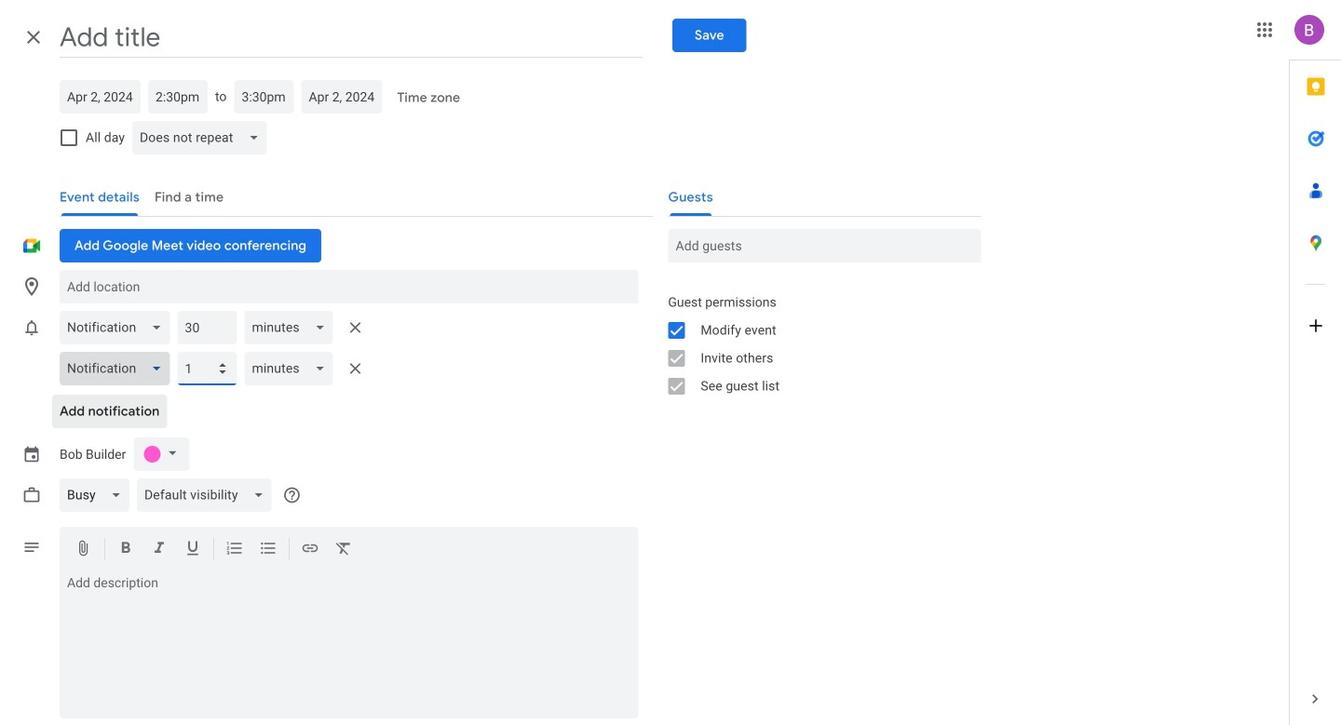 Task type: describe. For each thing, give the bounding box(es) containing it.
minutes in advance for notification number field for 30 minutes before "element"
[[185, 311, 230, 345]]

1 minute before element
[[60, 347, 371, 391]]

formatting options toolbar
[[60, 527, 639, 573]]

End date text field
[[309, 80, 375, 114]]

Guests text field
[[676, 229, 974, 263]]

End time text field
[[242, 80, 286, 114]]

underline image
[[184, 540, 202, 561]]

insert link image
[[301, 540, 320, 561]]

numbered list image
[[226, 540, 244, 561]]



Task type: vqa. For each thing, say whether or not it's contained in the screenshot.
30 minutes before element
yes



Task type: locate. For each thing, give the bounding box(es) containing it.
minutes in advance for notification number field for the 1 minute before element
[[185, 352, 230, 386]]

bold image
[[116, 540, 135, 561]]

Description text field
[[60, 576, 639, 716]]

2 minutes in advance for notification number field from the top
[[185, 352, 230, 386]]

Start date text field
[[67, 80, 133, 114]]

Minutes in advance for notification number field
[[185, 311, 230, 345], [185, 352, 230, 386]]

tab list
[[1291, 61, 1342, 674]]

italic image
[[150, 540, 169, 561]]

minutes in advance for notification number field up the 1 minute before element
[[185, 311, 230, 345]]

notifications element
[[60, 306, 371, 391]]

1 vertical spatial minutes in advance for notification number field
[[185, 352, 230, 386]]

Title text field
[[60, 17, 643, 58]]

minutes in advance for notification number field down 30 minutes before "element"
[[185, 352, 230, 386]]

30 minutes before element
[[60, 306, 371, 350]]

0 vertical spatial minutes in advance for notification number field
[[185, 311, 230, 345]]

None field
[[132, 116, 275, 160], [60, 306, 177, 350], [245, 306, 341, 350], [60, 347, 177, 391], [245, 347, 341, 391], [60, 473, 137, 518], [137, 473, 279, 518], [132, 116, 275, 160], [60, 306, 177, 350], [245, 306, 341, 350], [60, 347, 177, 391], [245, 347, 341, 391], [60, 473, 137, 518], [137, 473, 279, 518]]

Start time text field
[[156, 80, 200, 114]]

group
[[654, 289, 982, 401]]

Add location text field
[[67, 270, 631, 304]]

1 minutes in advance for notification number field from the top
[[185, 311, 230, 345]]

minutes in advance for notification number field inside the 1 minute before element
[[185, 352, 230, 386]]

minutes in advance for notification number field inside 30 minutes before "element"
[[185, 311, 230, 345]]

bulleted list image
[[259, 540, 278, 561]]

remove formatting image
[[335, 540, 353, 561]]



